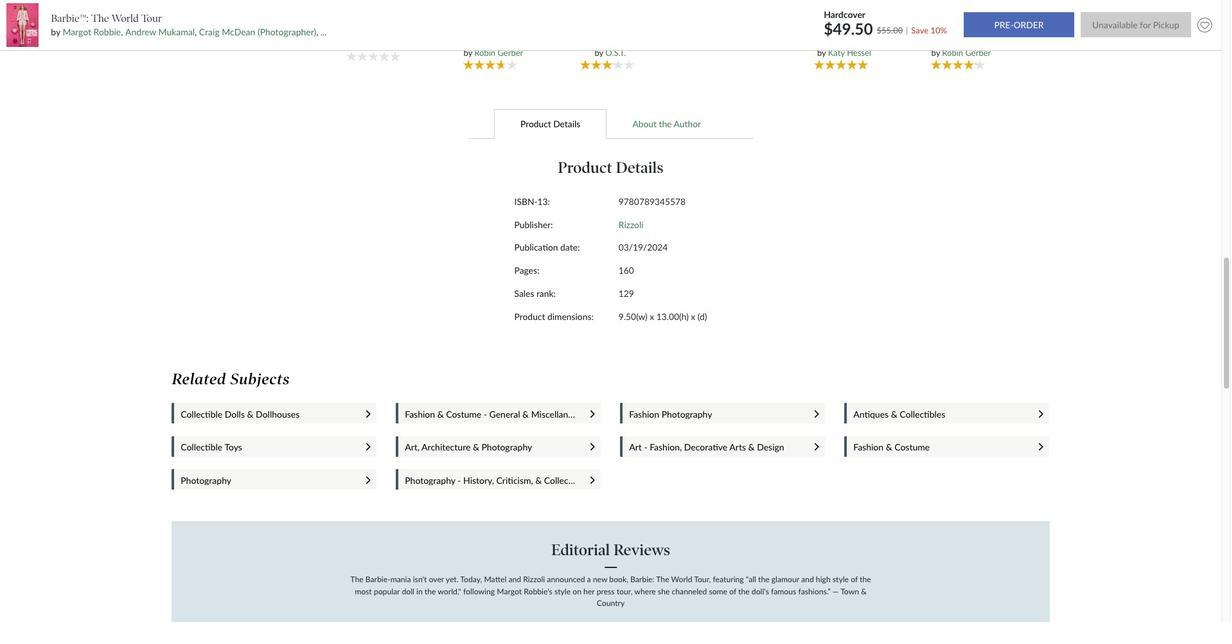 Task type: vqa. For each thing, say whether or not it's contained in the screenshot.
2nd ✔ from the top
no



Task type: describe. For each thing, give the bounding box(es) containing it.
author
[[674, 118, 701, 129]]

the up doll's
[[758, 575, 770, 584]]

antiques
[[853, 409, 889, 420]]

9.50(w) x 13.00(h) x (d)
[[619, 311, 707, 322]]

mukamal
[[158, 26, 195, 37]]

$49.50
[[824, 19, 873, 38]]

over
[[429, 575, 444, 584]]

fashion & costume - general & miscellaneous
[[405, 409, 587, 420]]

famous
[[458, 45, 485, 55]]

of down featuring
[[729, 586, 736, 596]]

barbie™: the world tour by margot robbie , andrew mukamal , craig mcdean (photographer) ,
[[51, 12, 321, 37]]

$55.00
[[877, 25, 903, 35]]

& down antiques & collectibles
[[886, 442, 892, 453]]

by inside barbie forever: her inspiration, history, and legacy (b&n exclusive edition) element
[[931, 47, 940, 58]]

exclusive
[[969, 45, 1000, 55]]

robin gerber link for (b&n
[[942, 47, 991, 58]]

[hot
[[635, 26, 651, 35]]

katy hessel link
[[828, 47, 871, 58]]

costume for fashion & costume
[[895, 442, 930, 453]]

channeled
[[672, 586, 707, 596]]

andrew
[[125, 26, 156, 37]]

photography down general
[[482, 442, 532, 453]]

world,"
[[438, 586, 461, 596]]

general
[[489, 409, 520, 420]]

the inside the story of art without men by katy hessel
[[802, 26, 815, 35]]

gerber for most
[[498, 47, 523, 58]]

today,
[[460, 575, 482, 584]]

& right arts
[[748, 442, 755, 453]]

men
[[836, 36, 852, 45]]

forever:
[[952, 26, 980, 35]]

0 horizontal spatial gerwig
[[263, 20, 289, 30]]

margot robbie link
[[63, 26, 121, 37]]

robbie
[[94, 26, 121, 37]]

save 10%
[[911, 25, 947, 35]]

date:
[[560, 242, 580, 253]]

on
[[573, 586, 582, 596]]

photography - history, criticism, & collections link
[[405, 475, 588, 486]]

photography down collectible toys
[[181, 475, 231, 486]]

tour,
[[694, 575, 711, 584]]

2 , from the left
[[195, 26, 197, 37]]

katy
[[828, 47, 845, 58]]

hardcover
[[824, 9, 866, 20]]

1 horizontal spatial by greta gerwig
[[347, 39, 406, 49]]

antiques & collectibles link
[[853, 409, 1026, 420]]

the inside barbie and ruth: the story of the world's most famous doll and the woman who created her
[[506, 26, 519, 35]]

fashion & costume link
[[853, 442, 1026, 453]]

the inside barbie: the album [hot pink vinyl] by o.s.t.
[[596, 26, 609, 35]]

tab list containing product details
[[178, 109, 1043, 139]]

13:
[[538, 196, 550, 207]]

fashions." — town
[[798, 586, 859, 596]]

"all
[[746, 575, 756, 584]]

new
[[593, 575, 607, 584]]

publisher:
[[514, 219, 553, 230]]

gerber for exclusive
[[965, 47, 991, 58]]

pages:
[[514, 265, 539, 276]]

art,
[[405, 442, 420, 453]]

book,
[[609, 575, 628, 584]]

collectibles
[[900, 409, 945, 420]]

collections
[[544, 475, 588, 486]]

- for art - fashion, decorative arts & design
[[644, 442, 647, 453]]

and up created
[[503, 45, 515, 55]]

& right criticism,
[[535, 475, 542, 486]]

129
[[619, 288, 634, 299]]

design
[[757, 442, 784, 453]]

mattel
[[484, 575, 507, 584]]

1 horizontal spatial greta
[[357, 39, 378, 49]]

barbie for and
[[447, 26, 470, 35]]

editorial reviews
[[551, 540, 670, 559]]

reviews
[[614, 540, 670, 559]]

ruth:
[[486, 26, 504, 35]]

hessel
[[847, 47, 871, 58]]

barbie™: the world tour image
[[6, 3, 38, 47]]

and right mattel
[[509, 575, 521, 584]]

the right the about
[[659, 118, 672, 129]]

& up architecture
[[437, 409, 444, 420]]

& right architecture
[[473, 442, 479, 453]]

1 vertical spatial art
[[629, 442, 642, 453]]

by inside the story of art without men by katy hessel
[[817, 47, 826, 58]]

photography link
[[181, 475, 354, 486]]

rizzoli inside the barbie-mania isn't over yet. today, mattel and rizzoli announced a new book, barbie: the world tour, featuring "all the glamour and high style of the most popular doll in the world," following margot robbie's style on her press tour, where she channeled some of the doll's famous fashions." — town & country
[[523, 575, 545, 584]]

0 vertical spatial greta
[[240, 20, 261, 30]]

robin for edition)
[[942, 47, 963, 58]]

art inside the story of art without men by katy hessel
[[845, 26, 856, 35]]

most
[[355, 586, 372, 596]]

dollhouses
[[256, 409, 300, 420]]

0 horizontal spatial greta gerwig link
[[240, 20, 289, 30]]

fashion for fashion & costume
[[853, 442, 884, 453]]

some
[[709, 586, 727, 596]]

andrew mukamal link
[[125, 26, 195, 37]]

$49.50 $55.00
[[824, 19, 903, 38]]

barbie and ruth: the story of the world's most famous doll and the woman who created her
[[447, 26, 539, 65]]

product details link
[[494, 109, 606, 139]]

1 , from the left
[[121, 26, 123, 37]]

vinyl]
[[609, 36, 629, 45]]

publication date:
[[514, 242, 580, 253]]

barbie™:
[[51, 12, 89, 24]]

the inside barbie™: the world tour by margot robbie , andrew mukamal , craig mcdean (photographer) ,
[[91, 12, 109, 24]]

by robin gerber for world's
[[464, 47, 523, 58]]

art - fashion, decorative arts & design link
[[629, 442, 802, 453]]

collectible toys link
[[181, 442, 354, 453]]

robin gerber link for world's
[[474, 47, 523, 58]]

her inside barbie and ruth: the story of the world's most famous doll and the woman who created her
[[525, 55, 538, 65]]

fashion for fashion photography
[[629, 409, 659, 420]]

fashion for fashion & costume - general & miscellaneous
[[405, 409, 435, 420]]

and inside barbie forever: her inspiration, history, and legacy (b&n exclusive edition)
[[989, 36, 1002, 45]]

miscellaneous
[[531, 409, 587, 420]]

fashion & costume
[[853, 442, 930, 453]]

sales rank:
[[514, 288, 556, 299]]

barbie-
[[365, 575, 391, 584]]

glamour
[[772, 575, 799, 584]]

album
[[611, 26, 633, 35]]

160
[[619, 265, 634, 276]]

architecture
[[422, 442, 471, 453]]

1 vertical spatial greta gerwig link
[[357, 39, 406, 49]]

the down most
[[517, 45, 529, 55]]

barbie forever: her inspiration, history, and legacy (b&n exclusive edition)
[[920, 26, 1002, 65]]



Task type: locate. For each thing, give the bounding box(es) containing it.
1 barbie from the left
[[447, 26, 470, 35]]

collectible left toys
[[181, 442, 222, 453]]

barbie up inspiration,
[[928, 26, 950, 35]]

0 vertical spatial rizzoli
[[619, 219, 644, 230]]

her right created
[[525, 55, 538, 65]]

1 horizontal spatial robin
[[942, 47, 963, 58]]

0 vertical spatial world
[[112, 12, 139, 24]]

2 horizontal spatial fashion
[[853, 442, 884, 453]]

by inside barbie™: the world tour by margot robbie , andrew mukamal , craig mcdean (photographer) ,
[[51, 26, 60, 37]]

barbie: inside barbie: the album [hot pink vinyl] by o.s.t.
[[570, 26, 594, 35]]

rizzoli up robbie's
[[523, 575, 545, 584]]

barbie: up where
[[630, 575, 654, 584]]

1 vertical spatial details
[[616, 158, 664, 177]]

0 horizontal spatial her
[[525, 55, 538, 65]]

1 horizontal spatial greta gerwig link
[[357, 39, 406, 49]]

robin for famous
[[474, 47, 495, 58]]

0 horizontal spatial ,
[[121, 26, 123, 37]]

fashion photography link
[[629, 409, 802, 420]]

art, architecture & photography
[[405, 442, 532, 453]]

None submit
[[964, 13, 1074, 38], [1081, 13, 1191, 38], [964, 13, 1074, 38], [1081, 13, 1191, 38]]

0 horizontal spatial by greta gerwig
[[230, 20, 289, 30]]

- down art, architecture & photography
[[458, 475, 461, 486]]

0 horizontal spatial story
[[521, 26, 539, 35]]

product details tab panel
[[386, 139, 835, 353]]

costume up art, architecture & photography
[[446, 409, 481, 420]]

announced
[[547, 575, 585, 584]]

13.00(h)
[[657, 311, 689, 322]]

inspiration,
[[920, 36, 959, 45]]

the
[[91, 12, 109, 24], [506, 26, 519, 35], [596, 26, 609, 35], [802, 26, 815, 35], [350, 575, 363, 584], [656, 575, 669, 584]]

the story of art without men element
[[786, 0, 905, 72]]

world inside barbie™: the world tour by margot robbie , andrew mukamal , craig mcdean (photographer) ,
[[112, 12, 139, 24]]

history,
[[961, 36, 987, 45], [463, 475, 494, 486]]

1 vertical spatial gerwig
[[380, 39, 406, 49]]

0 horizontal spatial details
[[553, 118, 580, 129]]

0 vertical spatial style
[[833, 575, 849, 584]]

0 horizontal spatial margot
[[63, 26, 91, 37]]

1 vertical spatial margot
[[497, 586, 522, 596]]

product
[[520, 118, 551, 129], [558, 158, 612, 177], [514, 311, 545, 322]]

1 vertical spatial -
[[644, 442, 647, 453]]

most
[[510, 36, 527, 45]]

and left ruth:
[[472, 26, 484, 35]]

& right dolls
[[247, 409, 254, 420]]

2 gerber from the left
[[965, 47, 991, 58]]

doll's
[[752, 586, 769, 596]]

0 vertical spatial history,
[[961, 36, 987, 45]]

product dimensions:
[[514, 311, 594, 322]]

her inside barbie forever: her inspiration, history, and legacy (b&n exclusive edition)
[[982, 26, 995, 35]]

0 vertical spatial margot
[[63, 26, 91, 37]]

doll
[[402, 586, 414, 596]]

0 horizontal spatial x
[[650, 311, 654, 322]]

1 x from the left
[[650, 311, 654, 322]]

0 horizontal spatial costume
[[446, 409, 481, 420]]

costume
[[446, 409, 481, 420], [895, 442, 930, 453]]

rizzoli inside product details "tab panel"
[[619, 219, 644, 230]]

03/19/2024
[[619, 242, 668, 253]]

and up exclusive
[[989, 36, 1002, 45]]

history, down art, architecture & photography
[[463, 475, 494, 486]]

fashion,
[[650, 442, 682, 453]]

- for photography - history, criticism, & collections
[[458, 475, 461, 486]]

1 horizontal spatial margot
[[497, 586, 522, 596]]

arts
[[730, 442, 746, 453]]

press
[[597, 586, 615, 596]]

tour
[[141, 12, 162, 24]]

0 horizontal spatial -
[[458, 475, 461, 486]]

(d)
[[698, 311, 707, 322]]

barbie inside barbie forever: her inspiration, history, and legacy (b&n exclusive edition)
[[928, 26, 950, 35]]

country
[[597, 598, 625, 608]]

art
[[845, 26, 856, 35], [629, 442, 642, 453]]

fashion
[[405, 409, 435, 420], [629, 409, 659, 420], [853, 442, 884, 453]]

&
[[247, 409, 254, 420], [437, 409, 444, 420], [522, 409, 529, 420], [891, 409, 897, 420], [473, 442, 479, 453], [748, 442, 755, 453], [886, 442, 892, 453], [535, 475, 542, 486], [861, 586, 867, 596]]

photography down architecture
[[405, 475, 455, 486]]

costume down collectibles
[[895, 442, 930, 453]]

history, down forever:
[[961, 36, 987, 45]]

by greta gerwig
[[230, 20, 289, 30], [347, 39, 406, 49]]

0 horizontal spatial robin gerber link
[[474, 47, 523, 58]]

without
[[858, 26, 887, 35]]

photography - history, criticism, & collections
[[405, 475, 588, 486]]

1 horizontal spatial x
[[691, 311, 695, 322]]

fashion up the fashion,
[[629, 409, 659, 420]]

collectible dolls & dollhouses link
[[181, 409, 354, 420]]

(photographer)
[[258, 26, 316, 37]]

high
[[816, 575, 831, 584]]

- left the fashion,
[[644, 442, 647, 453]]

by inside barbie: the album [hot pink vinyl] by o.s.t.
[[595, 47, 603, 58]]

of up "famous"
[[459, 36, 466, 45]]

dimensions:
[[547, 311, 594, 322]]

isn't
[[413, 575, 427, 584]]

1 robin gerber link from the left
[[474, 47, 523, 58]]

collectible for collectible toys
[[181, 442, 222, 453]]

the right in
[[425, 586, 436, 596]]

2 horizontal spatial ,
[[316, 26, 318, 37]]

3 , from the left
[[316, 26, 318, 37]]

barbie up "famous"
[[447, 26, 470, 35]]

1 vertical spatial history,
[[463, 475, 494, 486]]

woman
[[449, 55, 475, 65]]

2 robin gerber link from the left
[[942, 47, 991, 58]]

barbie and ruth: the story of the world's most famous doll and the woman who created her link
[[446, 26, 541, 65]]

1 horizontal spatial -
[[484, 409, 487, 420]]

barbie: the album [hot pink vinyl] by o.s.t.
[[570, 26, 651, 58]]

collectible left dolls
[[181, 409, 222, 420]]

pink
[[592, 36, 607, 45]]

her up exclusive
[[982, 26, 995, 35]]

gerber inside barbie forever: her inspiration, history, and legacy (b&n exclusive edition) element
[[965, 47, 991, 58]]

related subjects
[[172, 370, 290, 388]]

1 horizontal spatial rizzoli
[[619, 219, 644, 230]]

fashion & costume - general & miscellaneous link
[[405, 409, 587, 420]]

collectible dolls & dollhouses
[[181, 409, 300, 420]]

tab list
[[178, 109, 1043, 139]]

about
[[633, 118, 657, 129]]

1 robin from the left
[[474, 47, 495, 58]]

0 vertical spatial greta gerwig link
[[240, 20, 289, 30]]

x left (d)
[[691, 311, 695, 322]]

1 horizontal spatial style
[[833, 575, 849, 584]]

story inside the story of art without men by katy hessel
[[817, 26, 835, 35]]

0 horizontal spatial art
[[629, 442, 642, 453]]

costume for fashion & costume - general & miscellaneous
[[446, 409, 481, 420]]

style down announced
[[554, 586, 571, 596]]

x right 9.50(w)
[[650, 311, 654, 322]]

the right high
[[860, 575, 871, 584]]

gerber
[[498, 47, 523, 58], [965, 47, 991, 58]]

rank:
[[536, 288, 556, 299]]

x
[[650, 311, 654, 322], [691, 311, 695, 322]]

1 gerber from the left
[[498, 47, 523, 58]]

barbie: inside the barbie-mania isn't over yet. today, mattel and rizzoli announced a new book, barbie: the world tour, featuring "all the glamour and high style of the most popular doll in the world," following margot robbie's style on her press tour, where she channeled some of the doll's famous fashions." — town & country
[[630, 575, 654, 584]]

style up fashions." — town
[[833, 575, 849, 584]]

of up men
[[837, 26, 844, 35]]

1 vertical spatial product details
[[558, 158, 664, 177]]

margot inside the barbie-mania isn't over yet. today, mattel and rizzoli announced a new book, barbie: the world tour, featuring "all the glamour and high style of the most popular doll in the world," following margot robbie's style on her press tour, where she channeled some of the doll's famous fashions." — town & country
[[497, 586, 522, 596]]

0 horizontal spatial by robin gerber
[[464, 47, 523, 58]]

2 x from the left
[[691, 311, 695, 322]]

robbie's
[[524, 586, 552, 596]]

rizzoli up 03/19/2024
[[619, 219, 644, 230]]

by robin gerber for (b&n
[[931, 47, 991, 58]]

0 horizontal spatial barbie
[[447, 26, 470, 35]]

barbie:
[[570, 26, 594, 35], [630, 575, 654, 584]]

popular
[[374, 586, 400, 596]]

rizzoli link
[[619, 219, 644, 230]]

craig mcdean (photographer) link
[[199, 26, 316, 37]]

0 horizontal spatial rizzoli
[[523, 575, 545, 584]]

1 vertical spatial her
[[525, 55, 538, 65]]

1 vertical spatial collectible
[[181, 442, 222, 453]]

story inside barbie and ruth: the story of the world's most famous doll and the woman who created her
[[521, 26, 539, 35]]

0 horizontal spatial style
[[554, 586, 571, 596]]

1 horizontal spatial fashion
[[629, 409, 659, 420]]

0 horizontal spatial barbie:
[[570, 26, 594, 35]]

margot inside barbie™: the world tour by margot robbie , andrew mukamal , craig mcdean (photographer) ,
[[63, 26, 91, 37]]

2 story from the left
[[817, 26, 835, 35]]

art up men
[[845, 26, 856, 35]]

0 horizontal spatial gerber
[[498, 47, 523, 58]]

world up channeled
[[671, 575, 692, 584]]

the up "famous"
[[468, 36, 480, 45]]

the story of art without men by katy hessel
[[802, 26, 887, 58]]

2 by robin gerber from the left
[[931, 47, 991, 58]]

0 vertical spatial details
[[553, 118, 580, 129]]

& right general
[[522, 409, 529, 420]]

1 horizontal spatial her
[[982, 26, 995, 35]]

2 vertical spatial product
[[514, 311, 545, 322]]

9780789345578
[[619, 196, 686, 207]]

- left general
[[484, 409, 487, 420]]

0 vertical spatial -
[[484, 409, 487, 420]]

1 vertical spatial world
[[671, 575, 692, 584]]

editorial
[[551, 540, 610, 559]]

1 horizontal spatial history,
[[961, 36, 987, 45]]

1 horizontal spatial art
[[845, 26, 856, 35]]

art - fashion, decorative arts & design
[[629, 442, 784, 453]]

publication
[[514, 242, 558, 253]]

world's
[[482, 36, 508, 45]]

barbie inside barbie and ruth: the story of the world's most famous doll and the woman who created her
[[447, 26, 470, 35]]

the down "all
[[738, 586, 750, 596]]

& right antiques
[[891, 409, 897, 420]]

of inside the story of art without men by katy hessel
[[837, 26, 844, 35]]

0 horizontal spatial fashion
[[405, 409, 435, 420]]

2 barbie from the left
[[928, 26, 950, 35]]

robin inside barbie forever: her inspiration, history, and legacy (b&n exclusive edition) element
[[942, 47, 963, 58]]

of inside barbie and ruth: the story of the world's most famous doll and the woman who created her
[[459, 36, 466, 45]]

9.50(w)
[[619, 311, 648, 322]]

margot down mattel
[[497, 586, 522, 596]]

2 collectible from the top
[[181, 442, 222, 453]]

barbie: up pink
[[570, 26, 594, 35]]

world up andrew
[[112, 12, 139, 24]]

0 horizontal spatial world
[[112, 12, 139, 24]]

(b&n
[[948, 45, 967, 55]]

antiques & collectibles
[[853, 409, 945, 420]]

fashion down antiques
[[853, 442, 884, 453]]

where
[[634, 586, 656, 596]]

of up fashions." — town
[[851, 575, 858, 584]]

1 vertical spatial style
[[554, 586, 571, 596]]

collectible for collectible dolls & dollhouses
[[181, 409, 222, 420]]

1 vertical spatial rizzoli
[[523, 575, 545, 584]]

0 vertical spatial product details
[[520, 118, 580, 129]]

0 vertical spatial costume
[[446, 409, 481, 420]]

0 vertical spatial by greta gerwig
[[230, 20, 289, 30]]

1 vertical spatial barbie:
[[630, 575, 654, 584]]

0 vertical spatial gerwig
[[263, 20, 289, 30]]

and left high
[[801, 575, 814, 584]]

legacy
[[922, 45, 946, 55]]

about the author
[[633, 118, 701, 129]]

margot down barbie™:
[[63, 26, 91, 37]]

1 horizontal spatial gerwig
[[380, 39, 406, 49]]

product details inside "tab panel"
[[558, 158, 664, 177]]

by
[[230, 20, 238, 30], [51, 26, 60, 37], [347, 39, 355, 49], [464, 47, 472, 58], [595, 47, 603, 58], [817, 47, 826, 58], [931, 47, 940, 58]]

1 horizontal spatial robin gerber link
[[942, 47, 991, 58]]

0 horizontal spatial robin
[[474, 47, 495, 58]]

in
[[416, 586, 423, 596]]

1 horizontal spatial world
[[671, 575, 692, 584]]

1 vertical spatial by greta gerwig
[[347, 39, 406, 49]]

barbie forever: her inspiration, history, and legacy (b&n exclusive edition) link
[[914, 26, 1009, 65]]

1 horizontal spatial barbie
[[928, 26, 950, 35]]

1 horizontal spatial gerber
[[965, 47, 991, 58]]

art, architecture & photography link
[[405, 442, 578, 453]]

0 vertical spatial product
[[520, 118, 551, 129]]

0 vertical spatial collectible
[[181, 409, 222, 420]]

art left the fashion,
[[629, 442, 642, 453]]

fashion photography
[[629, 409, 712, 420]]

1 horizontal spatial story
[[817, 26, 835, 35]]

0 vertical spatial her
[[982, 26, 995, 35]]

mania
[[391, 575, 411, 584]]

0 horizontal spatial history,
[[463, 475, 494, 486]]

2 horizontal spatial -
[[644, 442, 647, 453]]

yet.
[[446, 575, 459, 584]]

add to wishlist image
[[1194, 15, 1215, 35]]

1 horizontal spatial details
[[616, 158, 664, 177]]

1 vertical spatial costume
[[895, 442, 930, 453]]

2 vertical spatial -
[[458, 475, 461, 486]]

by robin gerber inside barbie forever: her inspiration, history, and legacy (b&n exclusive edition) element
[[931, 47, 991, 58]]

1 horizontal spatial ,
[[195, 26, 197, 37]]

who
[[477, 55, 494, 65]]

collectible toys
[[181, 442, 242, 453]]

history, inside barbie forever: her inspiration, history, and legacy (b&n exclusive edition)
[[961, 36, 987, 45]]

1 horizontal spatial costume
[[895, 442, 930, 453]]

0 vertical spatial art
[[845, 26, 856, 35]]

the barbie-mania isn't over yet. today, mattel and rizzoli announced a new book, barbie: the world tour, featuring "all the glamour and high style of the most popular doll in the world," following margot robbie's style on her press tour, where she channeled some of the doll's famous fashions." — town & country
[[350, 575, 871, 608]]

mcdean
[[222, 26, 255, 37]]

o.s.t.
[[605, 47, 626, 58]]

& inside the barbie-mania isn't over yet. today, mattel and rizzoli announced a new book, barbie: the world tour, featuring "all the glamour and high style of the most popular doll in the world," following margot robbie's style on her press tour, where she channeled some of the doll's famous fashions." — town & country
[[861, 586, 867, 596]]

1 horizontal spatial barbie:
[[630, 575, 654, 584]]

1 horizontal spatial by robin gerber
[[931, 47, 991, 58]]

photography up decorative
[[662, 409, 712, 420]]

o.s.t. link
[[605, 47, 626, 58]]

created
[[496, 55, 523, 65]]

2 robin from the left
[[942, 47, 963, 58]]

barbie forever: her inspiration, history, and legacy (b&n exclusive edition) element
[[903, 0, 1022, 72]]

& right fashions." — town
[[861, 586, 867, 596]]

margot
[[63, 26, 91, 37], [497, 586, 522, 596]]

1 by robin gerber from the left
[[464, 47, 523, 58]]

tour,
[[617, 586, 633, 596]]

barbie for forever:
[[928, 26, 950, 35]]

0 vertical spatial barbie:
[[570, 26, 594, 35]]

1 vertical spatial product
[[558, 158, 612, 177]]

robin gerber link inside barbie forever: her inspiration, history, and legacy (b&n exclusive edition) element
[[942, 47, 991, 58]]

1 collectible from the top
[[181, 409, 222, 420]]

0 horizontal spatial greta
[[240, 20, 261, 30]]

details inside "tab panel"
[[616, 158, 664, 177]]

1 vertical spatial greta
[[357, 39, 378, 49]]

world inside the barbie-mania isn't over yet. today, mattel and rizzoli announced a new book, barbie: the world tour, featuring "all the glamour and high style of the most popular doll in the world," following margot robbie's style on her press tour, where she channeled some of the doll's famous fashions." — town & country
[[671, 575, 692, 584]]

fashion up art,
[[405, 409, 435, 420]]

1 story from the left
[[521, 26, 539, 35]]



